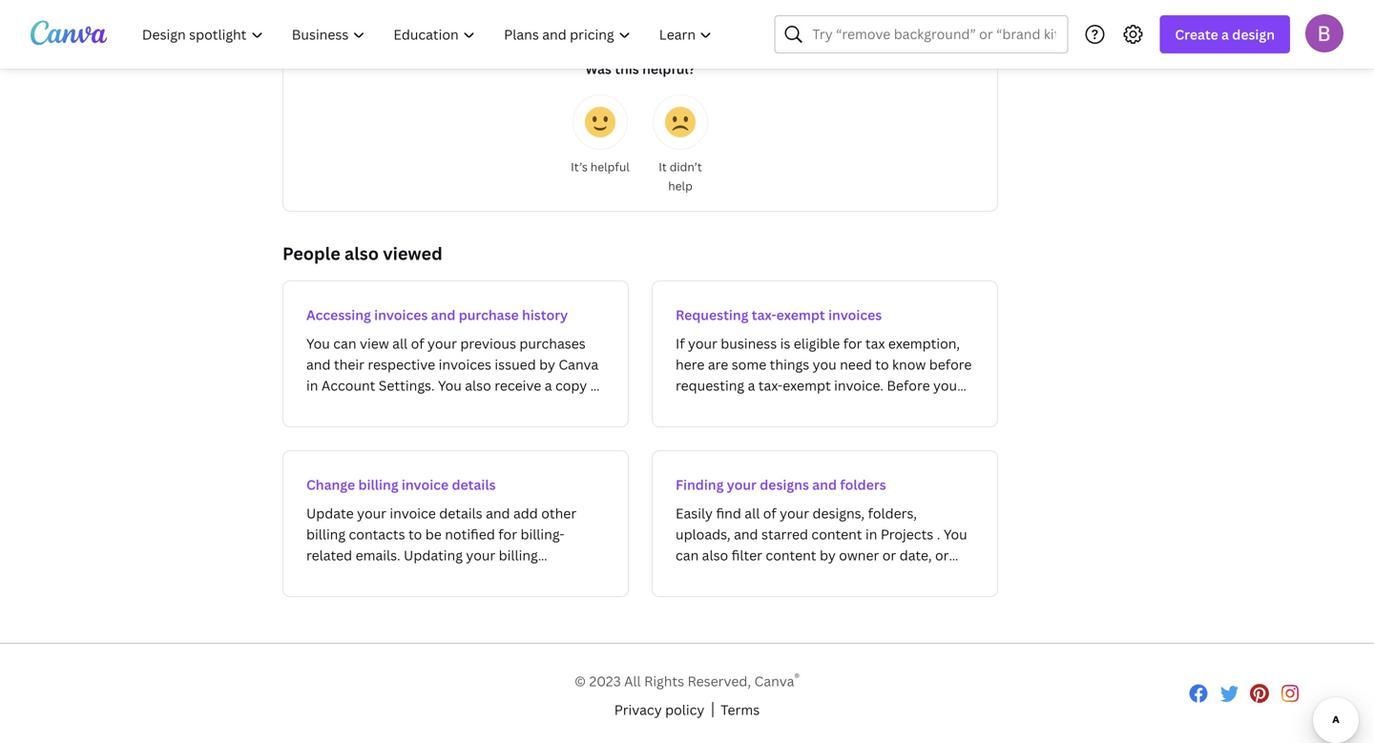 Task type: describe. For each thing, give the bounding box(es) containing it.
people
[[283, 242, 341, 265]]

terms link
[[721, 700, 760, 721]]

🙂 image
[[585, 107, 616, 138]]

policy
[[666, 701, 705, 720]]

privacy policy link
[[615, 700, 705, 721]]

0 vertical spatial and
[[431, 306, 456, 324]]

reserved,
[[688, 673, 751, 691]]

requesting tax-exempt invoices
[[676, 306, 882, 324]]

Try "remove background" or "brand kit" search field
[[813, 16, 1056, 53]]

tax-
[[752, 306, 777, 324]]

accessing invoices and purchase history
[[306, 306, 568, 324]]

rights
[[645, 673, 685, 691]]

it
[[659, 159, 667, 175]]

exempt
[[777, 306, 826, 324]]

© 2023 all rights reserved, canva ®
[[575, 670, 800, 691]]

help
[[669, 178, 693, 194]]

create a design
[[1176, 25, 1276, 43]]

1 invoices from the left
[[374, 306, 428, 324]]

accessing invoices and purchase history link
[[283, 281, 629, 428]]

change
[[306, 476, 355, 494]]

requesting tax-exempt invoices link
[[652, 281, 999, 428]]

a
[[1222, 25, 1230, 43]]

create
[[1176, 25, 1219, 43]]

requesting
[[676, 306, 749, 324]]

this
[[615, 60, 639, 78]]

change billing invoice details link
[[283, 451, 629, 598]]

details
[[452, 476, 496, 494]]

also
[[345, 242, 379, 265]]

was
[[586, 60, 612, 78]]

accessing
[[306, 306, 371, 324]]

your
[[727, 476, 757, 494]]

2 invoices from the left
[[829, 306, 882, 324]]

2023
[[590, 673, 621, 691]]

bob builder image
[[1306, 14, 1344, 52]]

design
[[1233, 25, 1276, 43]]



Task type: locate. For each thing, give the bounding box(es) containing it.
all
[[625, 673, 641, 691]]

and left purchase
[[431, 306, 456, 324]]

1 horizontal spatial invoices
[[829, 306, 882, 324]]

billing
[[358, 476, 399, 494]]

finding
[[676, 476, 724, 494]]

privacy
[[615, 701, 662, 720]]

top level navigation element
[[130, 15, 729, 53]]

viewed
[[383, 242, 443, 265]]

canva
[[755, 673, 795, 691]]

0 horizontal spatial and
[[431, 306, 456, 324]]

it's
[[571, 159, 588, 175]]

it didn't help
[[659, 159, 702, 194]]

terms
[[721, 701, 760, 720]]

invoices right exempt
[[829, 306, 882, 324]]

purchase
[[459, 306, 519, 324]]

finding your designs and folders
[[676, 476, 887, 494]]

it's helpful
[[571, 159, 630, 175]]

invoices
[[374, 306, 428, 324], [829, 306, 882, 324]]

helpful?
[[643, 60, 696, 78]]

invoice
[[402, 476, 449, 494]]

helpful
[[591, 159, 630, 175]]

0 horizontal spatial invoices
[[374, 306, 428, 324]]

create a design button
[[1160, 15, 1291, 53]]

privacy policy
[[615, 701, 705, 720]]

and
[[431, 306, 456, 324], [813, 476, 837, 494]]

©
[[575, 673, 586, 691]]

invoices right accessing
[[374, 306, 428, 324]]

didn't
[[670, 159, 702, 175]]

people also viewed
[[283, 242, 443, 265]]

and left the folders
[[813, 476, 837, 494]]

change billing invoice details
[[306, 476, 496, 494]]

😔 image
[[665, 107, 696, 138]]

designs
[[760, 476, 810, 494]]

was this helpful?
[[586, 60, 696, 78]]

finding your designs and folders link
[[652, 451, 999, 598]]

folders
[[841, 476, 887, 494]]

1 vertical spatial and
[[813, 476, 837, 494]]

®
[[795, 670, 800, 686]]

history
[[522, 306, 568, 324]]

1 horizontal spatial and
[[813, 476, 837, 494]]



Task type: vqa. For each thing, say whether or not it's contained in the screenshot.
the 2023
yes



